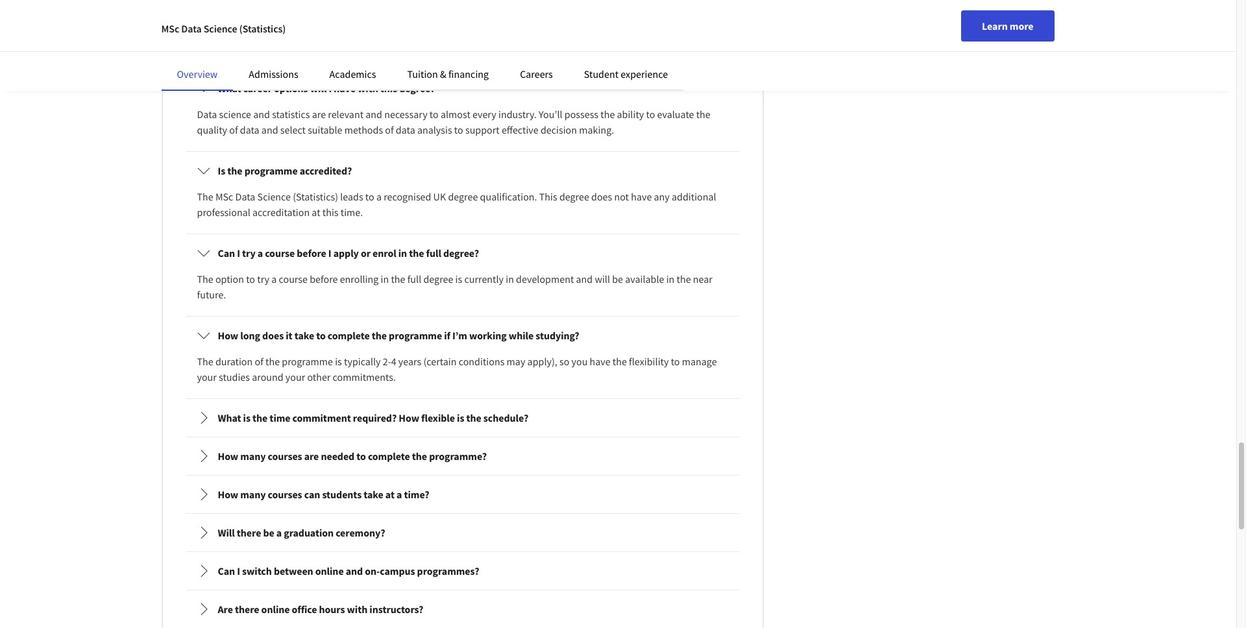 Task type: describe. For each thing, give the bounding box(es) containing it.
graduation
[[284, 526, 334, 539]]

leads
[[340, 190, 363, 203]]

tuition & financing
[[407, 68, 489, 80]]

quality
[[197, 123, 227, 136]]

i left apply
[[328, 247, 331, 260]]

admissions
[[249, 68, 298, 80]]

of inside "the duration of the programme is typically 2-4 years (certain conditions may apply), so you have the flexibility to manage your studies around your other commitments."
[[255, 355, 263, 368]]

many for how many courses are needed to complete the programme?‎
[[240, 450, 266, 463]]

awarded
[[645, 25, 683, 38]]

to right needed
[[357, 450, 366, 463]]

the inside graduates will receive a standard university of leeds certificate. the certificate will be identical to those awarded for on- campus study, and won't mention coursera.‎
[[474, 25, 490, 38]]

commitment
[[293, 411, 351, 424]]

will inside dropdown button
[[310, 82, 327, 95]]

to inside graduates will receive a standard university of leeds certificate. the certificate will be identical to those awarded for on- campus study, and won't mention coursera.‎
[[607, 25, 616, 38]]

can i try a course before i apply or enrol in the full degree?‎
[[218, 247, 479, 260]]

and up "methods"
[[366, 108, 382, 121]]

to inside "the duration of the programme is typically 2-4 years (certain conditions may apply), so you have the flexibility to manage your studies around your other commitments."
[[671, 355, 680, 368]]

with inside "dropdown button"
[[347, 603, 368, 616]]

time
[[270, 411, 291, 424]]

have for how long does it take to complete the programme if i'm working while studying?
[[590, 355, 611, 368]]

online inside can i switch between online and on-campus programmes?‎ dropdown button
[[315, 565, 344, 578]]

academics
[[330, 68, 376, 80]]

campus inside can i switch between online and on-campus programmes?‎ dropdown button
[[380, 565, 415, 578]]

the left near at the top right of the page
[[677, 273, 691, 286]]

long
[[240, 329, 260, 342]]

while
[[509, 329, 534, 342]]

enrol
[[373, 247, 396, 260]]

try inside dropdown button
[[242, 247, 256, 260]]

a inside the msc data science (statistics) leads to a recognised uk degree qualification. this degree does not have any additional professional accreditation at this time.
[[376, 190, 382, 203]]

programme inside dropdown button
[[389, 329, 442, 342]]

professional
[[197, 206, 250, 219]]

is
[[218, 164, 225, 177]]

not
[[614, 190, 629, 203]]

degree right this
[[559, 190, 589, 203]]

there for are
[[235, 603, 259, 616]]

students
[[322, 488, 362, 501]]

flexibility
[[629, 355, 669, 368]]

financing
[[449, 68, 489, 80]]

tuition
[[407, 68, 438, 80]]

required?
[[353, 411, 397, 424]]

relevant
[[328, 108, 364, 121]]

will right certificate
[[537, 25, 553, 38]]

and down 'career'
[[253, 108, 270, 121]]

4
[[391, 355, 396, 368]]

learn more button
[[961, 10, 1055, 42]]

at inside dropdown button
[[386, 488, 395, 501]]

coursera.‎
[[346, 41, 387, 54]]

years
[[398, 355, 421, 368]]

making.
[[579, 123, 614, 136]]

will inside the option to try a course before enrolling in the full degree is currently in development and will be available in the near future.
[[595, 273, 610, 286]]

programme?‎
[[429, 450, 487, 463]]

identical
[[568, 25, 605, 38]]

and inside dropdown button
[[346, 565, 363, 578]]

(certain
[[423, 355, 457, 368]]

what career options will i have with this degree?‎
[[218, 82, 435, 95]]

the for can i try a course before i apply or enrol in the full degree?‎
[[197, 273, 213, 286]]

what for what career options will i have with this degree?‎
[[218, 82, 241, 95]]

are
[[218, 603, 233, 616]]

does inside the msc data science (statistics) leads to a recognised uk degree qualification. this degree does not have any additional professional accreditation at this time.
[[591, 190, 612, 203]]

you'll
[[539, 108, 563, 121]]

studying?
[[536, 329, 579, 342]]

0 horizontal spatial science
[[204, 22, 237, 35]]

can for can i switch between online and on-campus programmes?‎
[[218, 565, 235, 578]]

certificate
[[492, 25, 535, 38]]

the up 2-
[[372, 329, 387, 342]]

qualification.
[[480, 190, 537, 203]]

leeds
[[398, 25, 424, 38]]

possess
[[565, 108, 599, 121]]

before inside the option to try a course before enrolling in the full degree is currently in development and will be available in the near future.
[[310, 273, 338, 286]]

those
[[618, 25, 643, 38]]

course inside the option to try a course before enrolling in the full degree is currently in development and will be available in the near future.
[[279, 273, 308, 286]]

option
[[215, 273, 244, 286]]

to inside the msc data science (statistics) leads to a recognised uk degree qualification. this degree does not have any additional professional accreditation at this time.
[[365, 190, 374, 203]]

to up analysis
[[430, 108, 439, 121]]

be inside graduates will receive a standard university of leeds certificate. the certificate will be identical to those awarded for on- campus study, and won't mention coursera.‎
[[555, 25, 566, 38]]

data inside the msc data science (statistics) leads to a recognised uk degree qualification. this degree does not have any additional professional accreditation at this time.
[[235, 190, 255, 203]]

i up option
[[237, 247, 240, 260]]

full inside dropdown button
[[426, 247, 441, 260]]

a inside the option to try a course before enrolling in the full degree is currently in development and will be available in the near future.
[[272, 273, 277, 286]]

in right available
[[666, 273, 675, 286]]

overview link
[[177, 68, 218, 80]]

flexible
[[421, 411, 455, 424]]

programme inside dropdown button
[[244, 164, 298, 177]]

with inside dropdown button
[[358, 82, 378, 95]]

switch
[[242, 565, 272, 578]]

industry.
[[499, 108, 537, 121]]

the right evaluate
[[696, 108, 711, 121]]

is right flexible in the bottom left of the page
[[457, 411, 464, 424]]

analysis
[[417, 123, 452, 136]]

science inside the msc data science (statistics) leads to a recognised uk degree qualification. this degree does not have any additional professional accreditation at this time.
[[257, 190, 291, 203]]

of inside graduates will receive a standard university of leeds certificate. the certificate will be identical to those awarded for on- campus study, and won't mention coursera.‎
[[388, 25, 396, 38]]

what is the time commitment required? how flexible is the schedule?‎
[[218, 411, 529, 424]]

office
[[292, 603, 317, 616]]

are inside how many courses are needed to complete the programme?‎ dropdown button
[[304, 450, 319, 463]]

uk
[[433, 190, 446, 203]]

a left graduation
[[276, 526, 282, 539]]

of down science
[[229, 123, 238, 136]]

studies
[[219, 371, 250, 384]]

overview
[[177, 68, 218, 80]]

how many courses can students take at a time?‎
[[218, 488, 430, 501]]

certificate.
[[426, 25, 471, 38]]

the up around
[[266, 355, 280, 368]]

around
[[252, 371, 283, 384]]

can i switch between online and on-campus programmes?‎ button
[[187, 553, 738, 589]]

careers
[[520, 68, 553, 80]]

careers link
[[520, 68, 553, 80]]

how many courses can students take at a time?‎ button
[[187, 476, 738, 513]]

how many courses are needed to complete the programme?‎
[[218, 450, 487, 463]]

future.
[[197, 288, 226, 301]]

in inside dropdown button
[[398, 247, 407, 260]]

a left time?‎
[[397, 488, 402, 501]]

the option to try a course before enrolling in the full degree is currently in development and will be available in the near future.
[[197, 273, 713, 301]]

the up making.
[[601, 108, 615, 121]]

this inside dropdown button
[[380, 82, 397, 95]]

the left time
[[253, 411, 268, 424]]

can i try a course before i apply or enrol in the full degree?‎ button
[[187, 235, 738, 271]]

what career options will i have with this degree?‎ button
[[187, 70, 738, 106]]

may
[[507, 355, 525, 368]]

&
[[440, 68, 446, 80]]

the duration of the programme is typically 2-4 years (certain conditions may apply), so you have the flexibility to manage your studies around your other commitments.
[[197, 355, 717, 384]]

complete for needed
[[368, 450, 410, 463]]

learn more
[[982, 19, 1034, 32]]

complete for take
[[328, 329, 370, 342]]

options
[[274, 82, 308, 95]]

the right enrol
[[409, 247, 424, 260]]

manage
[[682, 355, 717, 368]]

you
[[572, 355, 588, 368]]

before inside dropdown button
[[297, 247, 326, 260]]

degree?‎ inside what career options will i have with this degree?‎ dropdown button
[[399, 82, 435, 95]]

graduates
[[197, 25, 241, 38]]

every
[[473, 108, 496, 121]]

what for what is the time commitment required? how flexible is the schedule?‎
[[218, 411, 241, 424]]

almost
[[441, 108, 471, 121]]

try inside the option to try a course before enrolling in the full degree is currently in development and will be available in the near future.
[[257, 273, 269, 286]]

the up time?‎
[[412, 450, 427, 463]]

courses for are
[[268, 450, 302, 463]]



Task type: vqa. For each thing, say whether or not it's contained in the screenshot.
teams
no



Task type: locate. For each thing, give the bounding box(es) containing it.
data
[[181, 22, 202, 35], [197, 108, 217, 121], [235, 190, 255, 203]]

with down academics
[[358, 82, 378, 95]]

the inside "the duration of the programme is typically 2-4 years (certain conditions may apply), so you have the flexibility to manage your studies around your other commitments."
[[197, 355, 213, 368]]

0 horizontal spatial full
[[407, 273, 421, 286]]

courses left can
[[268, 488, 302, 501]]

at inside the msc data science (statistics) leads to a recognised uk degree qualification. this degree does not have any additional professional accreditation at this time.
[[312, 206, 320, 219]]

with right hours
[[347, 603, 368, 616]]

0 horizontal spatial on-
[[365, 565, 380, 578]]

full inside the option to try a course before enrolling in the full degree is currently in development and will be available in the near future.
[[407, 273, 421, 286]]

can i switch between online and on-campus programmes?‎
[[218, 565, 479, 578]]

1 horizontal spatial msc
[[215, 190, 233, 203]]

will up "study,"
[[243, 25, 259, 38]]

1 vertical spatial can
[[218, 565, 235, 578]]

msc left graduates
[[161, 22, 179, 35]]

(statistics) inside the msc data science (statistics) leads to a recognised uk degree qualification. this degree does not have any additional professional accreditation at this time.
[[293, 190, 338, 203]]

1 horizontal spatial this
[[380, 82, 397, 95]]

a inside graduates will receive a standard university of leeds certificate. the certificate will be identical to those awarded for on- campus study, and won't mention coursera.‎
[[294, 25, 299, 38]]

0 vertical spatial take
[[295, 329, 314, 342]]

and inside graduates will receive a standard university of leeds certificate. the certificate will be identical to those awarded for on- campus study, and won't mention coursera.‎
[[262, 41, 278, 54]]

1 horizontal spatial full
[[426, 247, 441, 260]]

statistics
[[272, 108, 310, 121]]

can left switch
[[218, 565, 235, 578]]

1 vertical spatial before
[[310, 273, 338, 286]]

will right options
[[310, 82, 327, 95]]

programme inside "the duration of the programme is typically 2-4 years (certain conditions may apply), so you have the flexibility to manage your studies around your other commitments."
[[282, 355, 333, 368]]

and inside the option to try a course before enrolling in the full degree is currently in development and will be available in the near future.
[[576, 273, 593, 286]]

other
[[307, 371, 331, 384]]

the left certificate
[[474, 25, 490, 38]]

0 vertical spatial are
[[312, 108, 326, 121]]

1 horizontal spatial science
[[257, 190, 291, 203]]

1 vertical spatial course
[[279, 273, 308, 286]]

1 vertical spatial this
[[322, 206, 339, 219]]

does left not
[[591, 190, 612, 203]]

how for how many courses can students take at a time?‎
[[218, 488, 238, 501]]

1 vertical spatial with
[[347, 603, 368, 616]]

0 vertical spatial what
[[218, 82, 241, 95]]

at right accreditation
[[312, 206, 320, 219]]

take
[[295, 329, 314, 342], [364, 488, 384, 501]]

needed
[[321, 450, 355, 463]]

and left select
[[262, 123, 278, 136]]

in right currently
[[506, 273, 514, 286]]

1 vertical spatial msc
[[215, 190, 233, 203]]

course up it in the bottom left of the page
[[279, 273, 308, 286]]

1 vertical spatial (statistics)
[[293, 190, 338, 203]]

how for how long does it take to complete the programme if i'm working while studying?
[[218, 329, 238, 342]]

have down academics
[[334, 82, 356, 95]]

the left duration
[[197, 355, 213, 368]]

complete up typically
[[328, 329, 370, 342]]

0 vertical spatial there
[[237, 526, 261, 539]]

have right you
[[590, 355, 611, 368]]

how long does it take to complete the programme if i'm working while studying? button
[[187, 317, 738, 354]]

won't
[[280, 41, 305, 54]]

1 horizontal spatial take
[[364, 488, 384, 501]]

in right the enrolling
[[381, 273, 389, 286]]

and right development
[[576, 273, 593, 286]]

2 what from the top
[[218, 411, 241, 424]]

0 vertical spatial on-
[[699, 25, 714, 38]]

1 horizontal spatial your
[[286, 371, 305, 384]]

the inside the msc data science (statistics) leads to a recognised uk degree qualification. this degree does not have any additional professional accreditation at this time.
[[197, 190, 213, 203]]

student
[[584, 68, 619, 80]]

1 horizontal spatial campus
[[380, 565, 415, 578]]

there
[[237, 526, 261, 539], [235, 603, 259, 616]]

there right will
[[237, 526, 261, 539]]

1 your from the left
[[197, 371, 217, 384]]

at
[[312, 206, 320, 219], [386, 488, 395, 501]]

2 vertical spatial programme
[[282, 355, 333, 368]]

and
[[262, 41, 278, 54], [253, 108, 270, 121], [366, 108, 382, 121], [262, 123, 278, 136], [576, 273, 593, 286], [346, 565, 363, 578]]

0 horizontal spatial be
[[263, 526, 274, 539]]

online right between
[[315, 565, 344, 578]]

is left time
[[243, 411, 251, 424]]

to left those
[[607, 25, 616, 38]]

study,
[[233, 41, 259, 54]]

will there be a graduation ceremony?‎
[[218, 526, 385, 539]]

the for is the programme accredited?
[[197, 190, 213, 203]]

can up option
[[218, 247, 235, 260]]

receive
[[261, 25, 292, 38]]

how long does it take to complete the programme if i'm working while studying?
[[218, 329, 579, 342]]

mention
[[307, 41, 344, 54]]

is inside "the duration of the programme is typically 2-4 years (certain conditions may apply), so you have the flexibility to manage your studies around your other commitments."
[[335, 355, 342, 368]]

campus
[[197, 41, 231, 54], [380, 565, 415, 578]]

of down necessary
[[385, 123, 394, 136]]

admissions link
[[249, 68, 298, 80]]

near
[[693, 273, 713, 286]]

have inside dropdown button
[[334, 82, 356, 95]]

what down studies
[[218, 411, 241, 424]]

0 horizontal spatial degree?‎
[[399, 82, 435, 95]]

0 vertical spatial complete
[[328, 329, 370, 342]]

2 horizontal spatial have
[[631, 190, 652, 203]]

2-
[[383, 355, 391, 368]]

a right leads
[[376, 190, 382, 203]]

schedule?‎
[[484, 411, 529, 424]]

have for is the programme accredited?
[[631, 190, 652, 203]]

0 vertical spatial full
[[426, 247, 441, 260]]

1 vertical spatial try
[[257, 273, 269, 286]]

1 horizontal spatial be
[[555, 25, 566, 38]]

to inside the option to try a course before enrolling in the full degree is currently in development and will be available in the near future.
[[246, 273, 255, 286]]

apply
[[333, 247, 359, 260]]

course inside dropdown button
[[265, 247, 295, 260]]

0 horizontal spatial campus
[[197, 41, 231, 54]]

1 vertical spatial does
[[262, 329, 284, 342]]

0 horizontal spatial msc
[[161, 22, 179, 35]]

1 vertical spatial campus
[[380, 565, 415, 578]]

full down can i try a course before i apply or enrol in the full degree?‎ dropdown button
[[407, 273, 421, 286]]

1 vertical spatial there
[[235, 603, 259, 616]]

can
[[304, 488, 320, 501]]

i'm
[[452, 329, 467, 342]]

university
[[342, 25, 386, 38]]

standard
[[301, 25, 340, 38]]

degree?‎ inside can i try a course before i apply or enrol in the full degree?‎ dropdown button
[[443, 247, 479, 260]]

at left time?‎
[[386, 488, 395, 501]]

1 horizontal spatial on-
[[699, 25, 714, 38]]

2 your from the left
[[286, 371, 305, 384]]

have inside the msc data science (statistics) leads to a recognised uk degree qualification. this degree does not have any additional professional accreditation at this time.
[[631, 190, 652, 203]]

on- inside graduates will receive a standard university of leeds certificate. the certificate will be identical to those awarded for on- campus study, and won't mention coursera.‎
[[699, 25, 714, 38]]

take inside how many courses can students take at a time?‎ dropdown button
[[364, 488, 384, 501]]

decision
[[541, 123, 577, 136]]

programmes?‎
[[417, 565, 479, 578]]

1 vertical spatial at
[[386, 488, 395, 501]]

0 vertical spatial this
[[380, 82, 397, 95]]

is left currently
[[455, 273, 462, 286]]

the for how long does it take to complete the programme if i'm working while studying?
[[197, 355, 213, 368]]

0 vertical spatial msc
[[161, 22, 179, 35]]

select
[[280, 123, 306, 136]]

additional
[[672, 190, 716, 203]]

programme up other
[[282, 355, 333, 368]]

and down receive
[[262, 41, 278, 54]]

0 horizontal spatial have
[[334, 82, 356, 95]]

0 vertical spatial data
[[181, 22, 202, 35]]

i
[[329, 82, 332, 95], [237, 247, 240, 260], [328, 247, 331, 260], [237, 565, 240, 578]]

0 horizontal spatial online
[[261, 603, 290, 616]]

complete down required?
[[368, 450, 410, 463]]

in right enrol
[[398, 247, 407, 260]]

be inside dropdown button
[[263, 526, 274, 539]]

2 can from the top
[[218, 565, 235, 578]]

course down accreditation
[[265, 247, 295, 260]]

1 horizontal spatial data
[[396, 123, 415, 136]]

take right it in the bottom left of the page
[[295, 329, 314, 342]]

is the programme accredited? button
[[187, 152, 738, 189]]

0 vertical spatial does
[[591, 190, 612, 203]]

the inside the option to try a course before enrolling in the full degree is currently in development and will be available in the near future.
[[197, 273, 213, 286]]

is the programme accredited?
[[218, 164, 352, 177]]

0 horizontal spatial your
[[197, 371, 217, 384]]

0 vertical spatial be
[[555, 25, 566, 38]]

working
[[469, 329, 507, 342]]

0 horizontal spatial (statistics)
[[239, 22, 286, 35]]

1 vertical spatial be
[[612, 273, 623, 286]]

of up around
[[255, 355, 263, 368]]

this up necessary
[[380, 82, 397, 95]]

1 courses from the top
[[268, 450, 302, 463]]

2 vertical spatial be
[[263, 526, 274, 539]]

courses down time
[[268, 450, 302, 463]]

1 data from the left
[[240, 123, 259, 136]]

have
[[334, 82, 356, 95], [631, 190, 652, 203], [590, 355, 611, 368]]

full up the option to try a course before enrolling in the full degree is currently in development and will be available in the near future.
[[426, 247, 441, 260]]

(statistics) down accredited?
[[293, 190, 338, 203]]

will there be a graduation ceremony?‎ button
[[187, 515, 738, 551]]

there inside dropdown button
[[237, 526, 261, 539]]

a up won't
[[294, 25, 299, 38]]

1 what from the top
[[218, 82, 241, 95]]

1 vertical spatial take
[[364, 488, 384, 501]]

1 horizontal spatial degree?‎
[[443, 247, 479, 260]]

0 horizontal spatial at
[[312, 206, 320, 219]]

to right ability
[[646, 108, 655, 121]]

effective
[[502, 123, 539, 136]]

0 vertical spatial at
[[312, 206, 320, 219]]

many
[[240, 450, 266, 463], [240, 488, 266, 501]]

does inside dropdown button
[[262, 329, 284, 342]]

1 vertical spatial are
[[304, 450, 319, 463]]

how many courses are needed to complete the programme?‎ button
[[187, 438, 738, 474]]

are inside data science and statistics are relevant and necessary to almost every industry. you'll possess the ability to evaluate the quality of data and select suitable methods of data analysis to support effective decision making.
[[312, 108, 326, 121]]

student experience
[[584, 68, 668, 80]]

0 vertical spatial (statistics)
[[239, 22, 286, 35]]

online left the office
[[261, 603, 290, 616]]

your left studies
[[197, 371, 217, 384]]

i left switch
[[237, 565, 240, 578]]

online
[[315, 565, 344, 578], [261, 603, 290, 616]]

campus inside graduates will receive a standard university of leeds certificate. the certificate will be identical to those awarded for on- campus study, and won't mention coursera.‎
[[197, 41, 231, 54]]

1 vertical spatial degree?‎
[[443, 247, 479, 260]]

data down necessary
[[396, 123, 415, 136]]

on- inside can i switch between online and on-campus programmes?‎ dropdown button
[[365, 565, 380, 578]]

have right not
[[631, 190, 652, 203]]

between
[[274, 565, 313, 578]]

(statistics) up "study,"
[[239, 22, 286, 35]]

this inside the msc data science (statistics) leads to a recognised uk degree qualification. this degree does not have any additional professional accreditation at this time.
[[322, 206, 339, 219]]

the inside dropdown button
[[227, 164, 242, 177]]

the down enrol
[[391, 273, 405, 286]]

accreditation
[[253, 206, 310, 219]]

0 vertical spatial before
[[297, 247, 326, 260]]

1 horizontal spatial online
[[315, 565, 344, 578]]

for
[[685, 25, 697, 38]]

are there online office hours with instructors?‎ button
[[187, 591, 738, 628]]

recognised
[[384, 190, 431, 203]]

0 vertical spatial many
[[240, 450, 266, 463]]

be left "identical"
[[555, 25, 566, 38]]

to down almost
[[454, 123, 463, 136]]

1 vertical spatial have
[[631, 190, 652, 203]]

the
[[601, 108, 615, 121], [696, 108, 711, 121], [227, 164, 242, 177], [409, 247, 424, 260], [391, 273, 405, 286], [677, 273, 691, 286], [372, 329, 387, 342], [266, 355, 280, 368], [613, 355, 627, 368], [253, 411, 268, 424], [466, 411, 482, 424], [412, 450, 427, 463]]

1 horizontal spatial try
[[257, 273, 269, 286]]

suitable
[[308, 123, 342, 136]]

a down accreditation
[[258, 247, 263, 260]]

try right option
[[257, 273, 269, 286]]

1 horizontal spatial (statistics)
[[293, 190, 338, 203]]

0 vertical spatial online
[[315, 565, 344, 578]]

degree right uk
[[448, 190, 478, 203]]

data up overview
[[181, 22, 202, 35]]

will
[[218, 526, 235, 539]]

the up future.
[[197, 273, 213, 286]]

this left time.
[[322, 206, 339, 219]]

0 horizontal spatial this
[[322, 206, 339, 219]]

1 can from the top
[[218, 247, 235, 260]]

1 vertical spatial complete
[[368, 450, 410, 463]]

if
[[444, 329, 450, 342]]

0 horizontal spatial take
[[295, 329, 314, 342]]

1 vertical spatial programme
[[389, 329, 442, 342]]

a
[[294, 25, 299, 38], [376, 190, 382, 203], [258, 247, 263, 260], [272, 273, 277, 286], [397, 488, 402, 501], [276, 526, 282, 539]]

data
[[240, 123, 259, 136], [396, 123, 415, 136]]

1 horizontal spatial does
[[591, 190, 612, 203]]

the msc data science (statistics) leads to a recognised uk degree qualification. this degree does not have any additional professional accreditation at this time.
[[197, 190, 716, 219]]

time?‎
[[404, 488, 430, 501]]

available
[[625, 273, 664, 286]]

0 vertical spatial campus
[[197, 41, 231, 54]]

0 horizontal spatial does
[[262, 329, 284, 342]]

msc data science (statistics)
[[161, 22, 286, 35]]

a right option
[[272, 273, 277, 286]]

student experience link
[[584, 68, 668, 80]]

degree?‎ down tuition
[[399, 82, 435, 95]]

2 many from the top
[[240, 488, 266, 501]]

are left needed
[[304, 450, 319, 463]]

1 vertical spatial science
[[257, 190, 291, 203]]

1 vertical spatial data
[[197, 108, 217, 121]]

to right option
[[246, 273, 255, 286]]

learn
[[982, 19, 1008, 32]]

msc inside the msc data science (statistics) leads to a recognised uk degree qualification. this degree does not have any additional professional accreditation at this time.
[[215, 190, 233, 203]]

data inside data science and statistics are relevant and necessary to almost every industry. you'll possess the ability to evaluate the quality of data and select suitable methods of data analysis to support effective decision making.
[[197, 108, 217, 121]]

1 vertical spatial courses
[[268, 488, 302, 501]]

before down apply
[[310, 273, 338, 286]]

2 horizontal spatial be
[[612, 273, 623, 286]]

the left flexibility
[[613, 355, 627, 368]]

there inside "dropdown button"
[[235, 603, 259, 616]]

0 vertical spatial degree?‎
[[399, 82, 435, 95]]

online inside are there online office hours with instructors?‎ "dropdown button"
[[261, 603, 290, 616]]

campus up instructors?‎ in the left of the page
[[380, 565, 415, 578]]

courses for can
[[268, 488, 302, 501]]

try up option
[[242, 247, 256, 260]]

science
[[219, 108, 251, 121]]

is inside the option to try a course before enrolling in the full degree is currently in development and will be available in the near future.
[[455, 273, 462, 286]]

science up accreditation
[[257, 190, 291, 203]]

on- right for
[[699, 25, 714, 38]]

there for will
[[237, 526, 261, 539]]

your
[[197, 371, 217, 384], [286, 371, 305, 384]]

degree?‎
[[399, 82, 435, 95], [443, 247, 479, 260]]

data up quality
[[197, 108, 217, 121]]

0 vertical spatial courses
[[268, 450, 302, 463]]

2 vertical spatial have
[[590, 355, 611, 368]]

1 vertical spatial on-
[[365, 565, 380, 578]]

of left leeds at the left
[[388, 25, 396, 38]]

conditions
[[459, 355, 505, 368]]

be left graduation
[[263, 526, 274, 539]]

with
[[358, 82, 378, 95], [347, 603, 368, 616]]

is
[[455, 273, 462, 286], [335, 355, 342, 368], [243, 411, 251, 424], [457, 411, 464, 424]]

how for how many courses are needed to complete the programme?‎
[[218, 450, 238, 463]]

be inside the option to try a course before enrolling in the full degree is currently in development and will be available in the near future.
[[612, 273, 623, 286]]

experience
[[621, 68, 668, 80]]

accredited?
[[300, 164, 352, 177]]

0 vertical spatial course
[[265, 247, 295, 260]]

0 horizontal spatial data
[[240, 123, 259, 136]]

and down ceremony?‎
[[346, 565, 363, 578]]

have inside "the duration of the programme is typically 2-4 years (certain conditions may apply), so you have the flexibility to manage your studies around your other commitments."
[[590, 355, 611, 368]]

ability
[[617, 108, 644, 121]]

can for can i try a course before i apply or enrol in the full degree?‎
[[218, 247, 235, 260]]

what up science
[[218, 82, 241, 95]]

1 vertical spatial many
[[240, 488, 266, 501]]

0 vertical spatial science
[[204, 22, 237, 35]]

full
[[426, 247, 441, 260], [407, 273, 421, 286]]

science up "study,"
[[204, 22, 237, 35]]

does left it in the bottom left of the page
[[262, 329, 284, 342]]

there right are at the bottom of the page
[[235, 603, 259, 616]]

are there online office hours with instructors?‎
[[218, 603, 424, 616]]

take inside 'how long does it take to complete the programme if i'm working while studying?' dropdown button
[[295, 329, 314, 342]]

more
[[1010, 19, 1034, 32]]

2 vertical spatial data
[[235, 190, 255, 203]]

career
[[243, 82, 272, 95]]

i down academics 'link'
[[329, 82, 332, 95]]

ceremony?‎
[[336, 526, 385, 539]]

1 horizontal spatial have
[[590, 355, 611, 368]]

to right it in the bottom left of the page
[[316, 329, 326, 342]]

in
[[398, 247, 407, 260], [381, 273, 389, 286], [506, 273, 514, 286], [666, 273, 675, 286]]

1 vertical spatial what
[[218, 411, 241, 424]]

many for how many courses can students take at a time?‎
[[240, 488, 266, 501]]

1 vertical spatial full
[[407, 273, 421, 286]]

1 vertical spatial online
[[261, 603, 290, 616]]

0 vertical spatial programme
[[244, 164, 298, 177]]

or
[[361, 247, 371, 260]]

2 data from the left
[[396, 123, 415, 136]]

1 horizontal spatial at
[[386, 488, 395, 501]]

are up suitable
[[312, 108, 326, 121]]

0 vertical spatial try
[[242, 247, 256, 260]]

0 vertical spatial can
[[218, 247, 235, 260]]

2 courses from the top
[[268, 488, 302, 501]]

0 vertical spatial have
[[334, 82, 356, 95]]

1 many from the top
[[240, 450, 266, 463]]

0 vertical spatial with
[[358, 82, 378, 95]]

the left schedule?‎
[[466, 411, 482, 424]]

to left manage at the bottom of page
[[671, 355, 680, 368]]

degree inside the option to try a course before enrolling in the full degree is currently in development and will be available in the near future.
[[424, 273, 453, 286]]

are
[[312, 108, 326, 121], [304, 450, 319, 463]]

be left available
[[612, 273, 623, 286]]

0 horizontal spatial try
[[242, 247, 256, 260]]

data science and statistics are relevant and necessary to almost every industry. you'll possess the ability to evaluate the quality of data and select suitable methods of data analysis to support effective decision making.
[[197, 108, 711, 136]]

the up professional
[[197, 190, 213, 203]]



